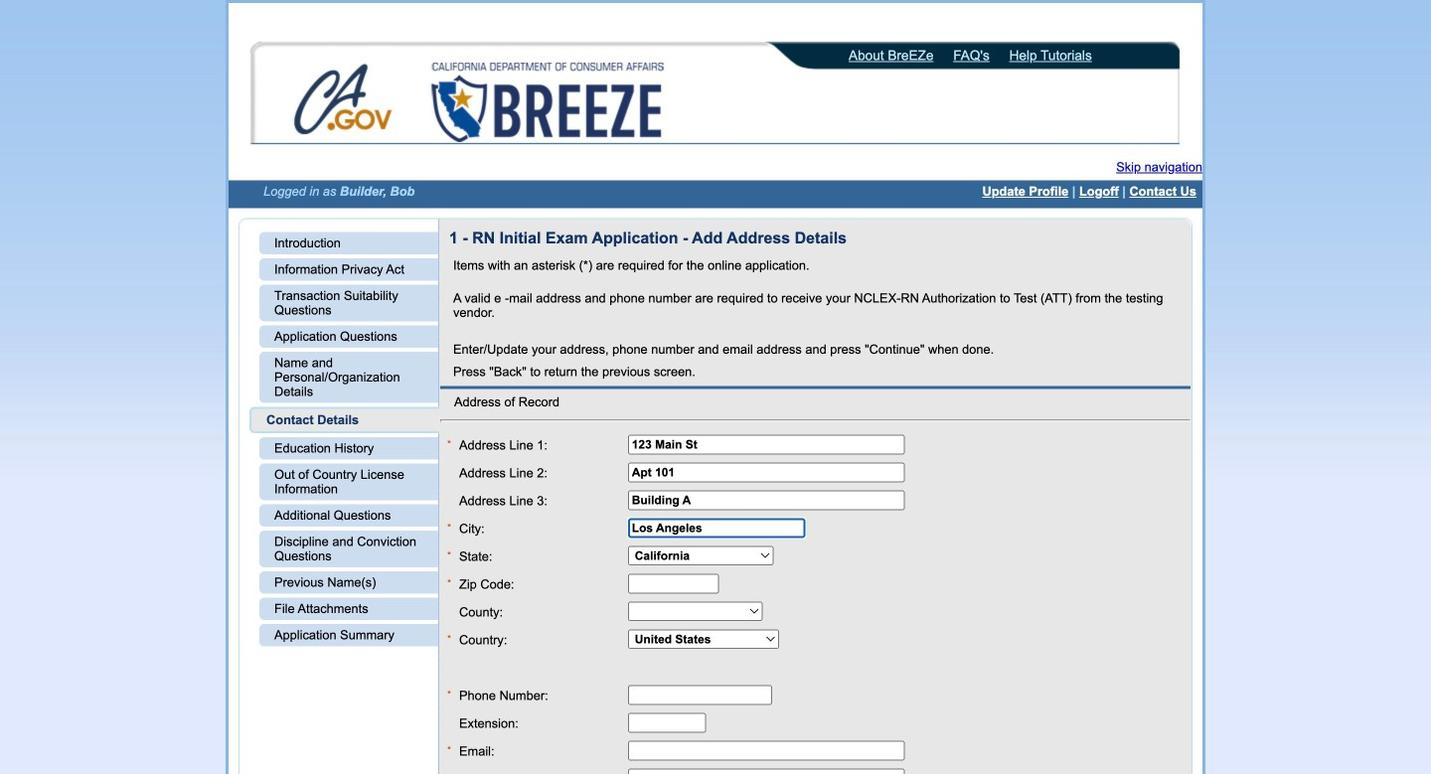 Task type: locate. For each thing, give the bounding box(es) containing it.
None text field
[[628, 435, 905, 455], [628, 490, 905, 510], [628, 518, 806, 538], [628, 685, 772, 705], [628, 741, 905, 761], [628, 435, 905, 455], [628, 490, 905, 510], [628, 518, 806, 538], [628, 685, 772, 705], [628, 741, 905, 761]]

ca.gov image
[[293, 63, 395, 140]]

None text field
[[628, 463, 905, 483], [628, 574, 719, 594], [628, 713, 706, 733], [628, 769, 905, 775], [628, 463, 905, 483], [628, 574, 719, 594], [628, 713, 706, 733], [628, 769, 905, 775]]

state of california breeze image
[[428, 63, 668, 142]]



Task type: vqa. For each thing, say whether or not it's contained in the screenshot.
<small>Disclosure of your Social Security Number or Individual Taxpayer Identification Number is mandatory. Section 30 of the Business and Professions Code and Public Law 94-455 (42 USCA 405 (c)(2)(C)) authorize collection of your Social Security Number or Individual Taxpayer Identification Number.  Your Social Security Number or Individual Taxpayer Identification Numberwill be used exclusively for tax enforcement purposes, for purposes of compliance with any judgment or order for family support in accordance with Section 11350.6 of the Welfare and Institutions Code, or for verification of licensure, certification or examination status by a licensing or examination entity which utilizes a national examination and where licensure is reciprocal with the requesting state. If you fail to disclose your Social Security Number or Individual Taxpayer Identification Number, your application for initial or renewal of licensure/certification will not be processed. You will be reported to the Franchise Tax Board, who may assess a $100 penalty against you.</small> Image at the left of page
no



